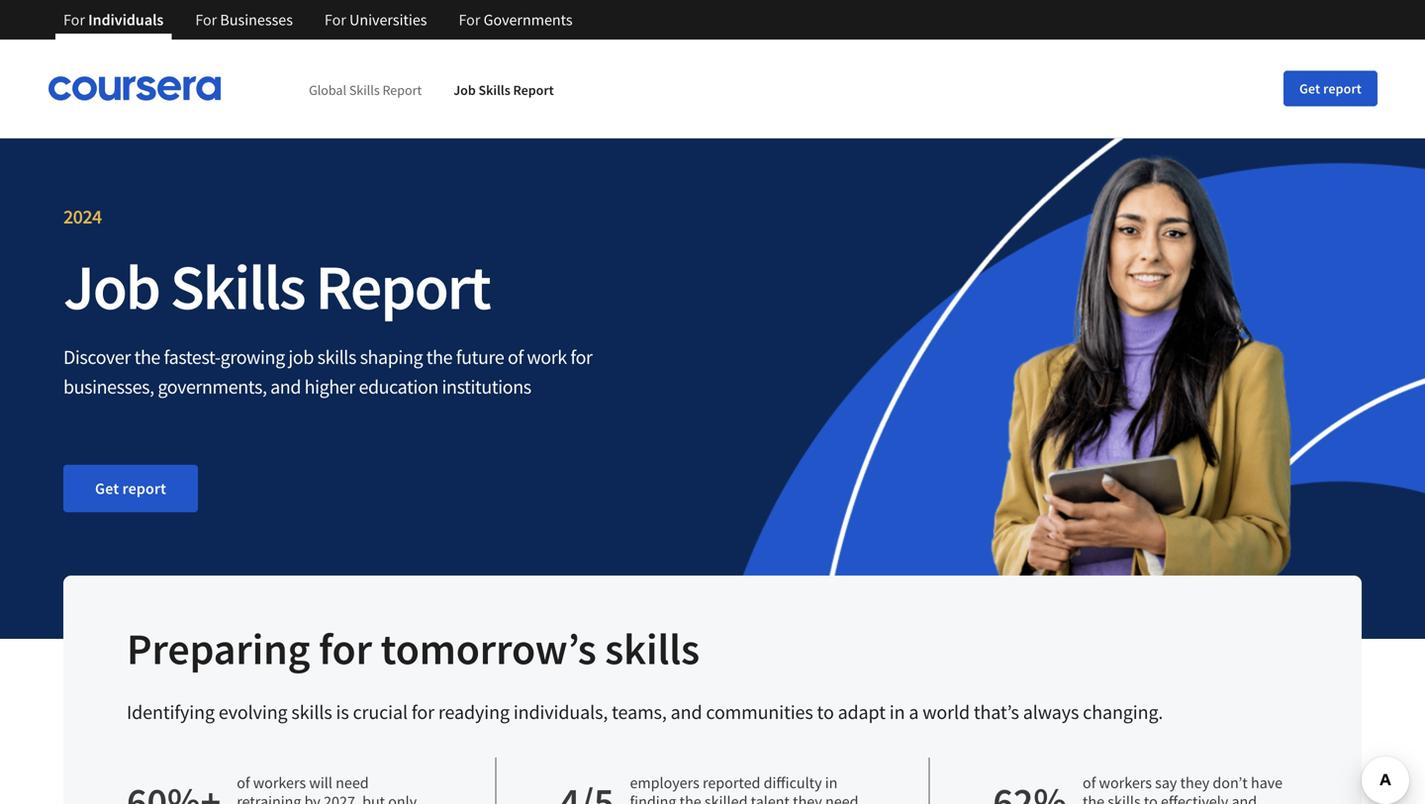 Task type: locate. For each thing, give the bounding box(es) containing it.
report down universities
[[383, 81, 422, 99]]

for left universities
[[325, 10, 346, 30]]

get report button
[[1284, 71, 1378, 106]]

0 vertical spatial job
[[454, 81, 476, 99]]

of workers say they don't have the skills to effectively an
[[1083, 774, 1283, 805]]

1 vertical spatial get report
[[95, 479, 166, 499]]

of inside of workers say they don't have the skills to effectively an
[[1083, 774, 1096, 794]]

1 horizontal spatial report
[[1324, 80, 1362, 98]]

report
[[383, 81, 422, 99], [513, 81, 554, 99], [315, 247, 490, 327]]

the left say
[[1083, 793, 1105, 805]]

skills up "higher"
[[317, 345, 356, 370]]

skills right global
[[349, 81, 380, 99]]

2 horizontal spatial for
[[571, 345, 593, 370]]

education
[[359, 375, 439, 399]]

of left say
[[1083, 774, 1096, 794]]

0 horizontal spatial get
[[95, 479, 119, 499]]

to left effectively
[[1144, 793, 1158, 805]]

job skills report down for governments
[[454, 81, 554, 99]]

1 horizontal spatial workers
[[1099, 774, 1152, 794]]

2 for from the left
[[195, 10, 217, 30]]

0 vertical spatial job skills report
[[454, 81, 554, 99]]

1 horizontal spatial get
[[1300, 80, 1321, 98]]

for left the businesses
[[195, 10, 217, 30]]

1 vertical spatial for
[[319, 622, 372, 677]]

and down job
[[270, 375, 301, 399]]

1 horizontal spatial job
[[454, 81, 476, 99]]

4 for from the left
[[459, 10, 481, 30]]

job skills report up growing
[[63, 247, 490, 327]]

for for businesses
[[195, 10, 217, 30]]

fastest-
[[164, 345, 220, 370]]

2 workers from the left
[[1099, 774, 1152, 794]]

get inside button
[[1300, 80, 1321, 98]]

discover the fastest-growing job skills shaping the future of work for businesses, governments, and higher education institutions
[[63, 345, 593, 399]]

don't
[[1213, 774, 1248, 794]]

adapt
[[838, 700, 886, 725]]

0 vertical spatial for
[[571, 345, 593, 370]]

for left individuals
[[63, 10, 85, 30]]

0 horizontal spatial to
[[817, 700, 834, 725]]

skills left say
[[1108, 793, 1141, 805]]

governments
[[484, 10, 573, 30]]

in left a
[[890, 700, 905, 725]]

0 vertical spatial get
[[1300, 80, 1321, 98]]

banner navigation
[[48, 0, 589, 40]]

0 vertical spatial and
[[270, 375, 301, 399]]

businesses
[[220, 10, 293, 30]]

and
[[270, 375, 301, 399], [671, 700, 702, 725]]

2 horizontal spatial of
[[1083, 774, 1096, 794]]

workers for say
[[1099, 774, 1152, 794]]

0 vertical spatial to
[[817, 700, 834, 725]]

the
[[134, 345, 160, 370], [426, 345, 453, 370], [680, 793, 702, 805], [1083, 793, 1105, 805]]

report down governments
[[513, 81, 554, 99]]

for
[[63, 10, 85, 30], [195, 10, 217, 30], [325, 10, 346, 30], [459, 10, 481, 30]]

1 vertical spatial job skills report
[[63, 247, 490, 327]]

1 horizontal spatial to
[[1144, 793, 1158, 805]]

skills left "is"
[[291, 700, 332, 725]]

1 vertical spatial report
[[122, 479, 166, 499]]

0 horizontal spatial workers
[[253, 774, 306, 794]]

difficulty
[[764, 774, 822, 794]]

1 vertical spatial in
[[825, 774, 838, 794]]

to left adapt
[[817, 700, 834, 725]]

employers reported difficulty in finding the skilled talent they nee
[[630, 774, 859, 805]]

skills up identifying evolving skills is crucial for readying individuals, teams, and communities to adapt in a world that's always changing.
[[605, 622, 700, 677]]

of inside 'of workers will need retraining by 2027, but onl'
[[237, 774, 250, 794]]

workers left say
[[1099, 774, 1152, 794]]

for right work
[[571, 345, 593, 370]]

identifying evolving skills is crucial for readying individuals, teams, and communities to adapt in a world that's always changing.
[[127, 700, 1164, 725]]

workers left will
[[253, 774, 306, 794]]

for up "is"
[[319, 622, 372, 677]]

global
[[309, 81, 347, 99]]

of for of workers say they don't have the skills to effectively an
[[1083, 774, 1096, 794]]

for left governments
[[459, 10, 481, 30]]

of for of workers will need retraining by 2027, but onl
[[237, 774, 250, 794]]

skills up growing
[[170, 247, 305, 327]]

get report inside button
[[1300, 80, 1362, 98]]

job
[[454, 81, 476, 99], [63, 247, 159, 327]]

1 horizontal spatial they
[[1181, 774, 1210, 794]]

get report for get report 'link'
[[95, 479, 166, 499]]

report for get report button
[[1324, 80, 1362, 98]]

for governments
[[459, 10, 573, 30]]

0 horizontal spatial they
[[793, 793, 822, 805]]

skills for global skills report link
[[349, 81, 380, 99]]

governments,
[[158, 375, 267, 399]]

global skills report link
[[309, 81, 422, 99]]

skills inside of workers say they don't have the skills to effectively an
[[1108, 793, 1141, 805]]

they right say
[[1181, 774, 1210, 794]]

skills inside discover the fastest-growing job skills shaping the future of work for businesses, governments, and higher education institutions
[[317, 345, 356, 370]]

discover
[[63, 345, 131, 370]]

the inside of workers say they don't have the skills to effectively an
[[1083, 793, 1105, 805]]

a
[[909, 700, 919, 725]]

job skills report
[[454, 81, 554, 99], [63, 247, 490, 327]]

workers inside of workers say they don't have the skills to effectively an
[[1099, 774, 1152, 794]]

get report inside 'link'
[[95, 479, 166, 499]]

report inside get report 'link'
[[122, 479, 166, 499]]

evolving
[[219, 700, 288, 725]]

report
[[1324, 80, 1362, 98], [122, 479, 166, 499]]

they
[[1181, 774, 1210, 794], [793, 793, 822, 805]]

and right teams,
[[671, 700, 702, 725]]

get
[[1300, 80, 1321, 98], [95, 479, 119, 499]]

0 vertical spatial report
[[1324, 80, 1362, 98]]

the left 'skilled'
[[680, 793, 702, 805]]

2024
[[63, 204, 102, 229]]

job up discover
[[63, 247, 159, 327]]

talent
[[751, 793, 790, 805]]

the inside employers reported difficulty in finding the skilled talent they nee
[[680, 793, 702, 805]]

businesses,
[[63, 375, 154, 399]]

of left the by
[[237, 774, 250, 794]]

1 vertical spatial job
[[63, 247, 159, 327]]

job skills report link
[[454, 81, 554, 99]]

0 horizontal spatial and
[[270, 375, 301, 399]]

skills for job skills report link
[[479, 81, 511, 99]]

to
[[817, 700, 834, 725], [1144, 793, 1158, 805]]

0 horizontal spatial for
[[319, 622, 372, 677]]

job down for governments
[[454, 81, 476, 99]]

1 horizontal spatial get report
[[1300, 80, 1362, 98]]

job
[[288, 345, 314, 370]]

individuals,
[[514, 700, 608, 725]]

1 vertical spatial and
[[671, 700, 702, 725]]

for for individuals
[[63, 10, 85, 30]]

2 horizontal spatial skills
[[479, 81, 511, 99]]

workers inside 'of workers will need retraining by 2027, but onl'
[[253, 774, 306, 794]]

1 vertical spatial get
[[95, 479, 119, 499]]

employers
[[630, 774, 700, 794]]

1 horizontal spatial skills
[[349, 81, 380, 99]]

for right 'crucial'
[[412, 700, 435, 725]]

of left work
[[508, 345, 524, 370]]

get report
[[1300, 80, 1362, 98], [95, 479, 166, 499]]

1 horizontal spatial of
[[508, 345, 524, 370]]

2027,
[[324, 793, 359, 805]]

in right difficulty
[[825, 774, 838, 794]]

skills
[[349, 81, 380, 99], [479, 81, 511, 99], [170, 247, 305, 327]]

reported
[[703, 774, 761, 794]]

in inside employers reported difficulty in finding the skilled talent they nee
[[825, 774, 838, 794]]

3 for from the left
[[325, 10, 346, 30]]

for inside discover the fastest-growing job skills shaping the future of work for businesses, governments, and higher education institutions
[[571, 345, 593, 370]]

but
[[362, 793, 385, 805]]

0 vertical spatial in
[[890, 700, 905, 725]]

workers for will
[[253, 774, 306, 794]]

global skills report
[[309, 81, 422, 99]]

preparing for tomorrow's skills
[[127, 622, 700, 677]]

they inside of workers say they don't have the skills to effectively an
[[1181, 774, 1210, 794]]

of
[[508, 345, 524, 370], [237, 774, 250, 794], [1083, 774, 1096, 794]]

they right talent
[[793, 793, 822, 805]]

1 vertical spatial to
[[1144, 793, 1158, 805]]

identifying
[[127, 700, 215, 725]]

1 horizontal spatial for
[[412, 700, 435, 725]]

skills down for governments
[[479, 81, 511, 99]]

workers
[[253, 774, 306, 794], [1099, 774, 1152, 794]]

0 horizontal spatial report
[[122, 479, 166, 499]]

for
[[571, 345, 593, 370], [319, 622, 372, 677], [412, 700, 435, 725]]

changing.
[[1083, 700, 1164, 725]]

1 workers from the left
[[253, 774, 306, 794]]

0 horizontal spatial get report
[[95, 479, 166, 499]]

of inside discover the fastest-growing job skills shaping the future of work for businesses, governments, and higher education institutions
[[508, 345, 524, 370]]

skills
[[317, 345, 356, 370], [605, 622, 700, 677], [291, 700, 332, 725], [1108, 793, 1141, 805]]

0 horizontal spatial in
[[825, 774, 838, 794]]

report inside get report button
[[1324, 80, 1362, 98]]

1 for from the left
[[63, 10, 85, 30]]

0 vertical spatial get report
[[1300, 80, 1362, 98]]

in
[[890, 700, 905, 725], [825, 774, 838, 794]]

0 horizontal spatial of
[[237, 774, 250, 794]]

get inside 'link'
[[95, 479, 119, 499]]

for businesses
[[195, 10, 293, 30]]



Task type: vqa. For each thing, say whether or not it's contained in the screenshot.
Can
no



Task type: describe. For each thing, give the bounding box(es) containing it.
tomorrow's
[[381, 622, 597, 677]]

communities
[[706, 700, 813, 725]]

individuals
[[88, 10, 164, 30]]

say
[[1156, 774, 1178, 794]]

have
[[1251, 774, 1283, 794]]

report for get report 'link'
[[122, 479, 166, 499]]

that's
[[974, 700, 1020, 725]]

skilled
[[705, 793, 748, 805]]

report up shaping
[[315, 247, 490, 327]]

effectively
[[1161, 793, 1229, 805]]

1 horizontal spatial in
[[890, 700, 905, 725]]

crucial
[[353, 700, 408, 725]]

for for universities
[[325, 10, 346, 30]]

for universities
[[325, 10, 427, 30]]

shaping
[[360, 345, 423, 370]]

2 vertical spatial for
[[412, 700, 435, 725]]

readying
[[438, 700, 510, 725]]

by
[[305, 793, 321, 805]]

retraining
[[237, 793, 301, 805]]

report for job skills report link
[[513, 81, 554, 99]]

teams,
[[612, 700, 667, 725]]

is
[[336, 700, 349, 725]]

future
[[456, 345, 504, 370]]

higher
[[305, 375, 355, 399]]

for individuals
[[63, 10, 164, 30]]

0 horizontal spatial job
[[63, 247, 159, 327]]

they inside employers reported difficulty in finding the skilled talent they nee
[[793, 793, 822, 805]]

universities
[[350, 10, 427, 30]]

growing
[[220, 345, 285, 370]]

1 horizontal spatial and
[[671, 700, 702, 725]]

get for get report button
[[1300, 80, 1321, 98]]

need
[[336, 774, 369, 794]]

of workers will need retraining by 2027, but onl
[[237, 774, 417, 805]]

coursera logo image
[[48, 76, 222, 101]]

the left fastest-
[[134, 345, 160, 370]]

0 horizontal spatial skills
[[170, 247, 305, 327]]

institutions
[[442, 375, 531, 399]]

report for global skills report link
[[383, 81, 422, 99]]

finding
[[630, 793, 677, 805]]

always
[[1023, 700, 1079, 725]]

to inside of workers say they don't have the skills to effectively an
[[1144, 793, 1158, 805]]

and inside discover the fastest-growing job skills shaping the future of work for businesses, governments, and higher education institutions
[[270, 375, 301, 399]]

work
[[527, 345, 567, 370]]

get report for get report button
[[1300, 80, 1362, 98]]

get report link
[[63, 465, 198, 513]]

world
[[923, 700, 970, 725]]

preparing
[[127, 622, 310, 677]]

will
[[309, 774, 333, 794]]

get for get report 'link'
[[95, 479, 119, 499]]

the left future
[[426, 345, 453, 370]]

for for governments
[[459, 10, 481, 30]]



